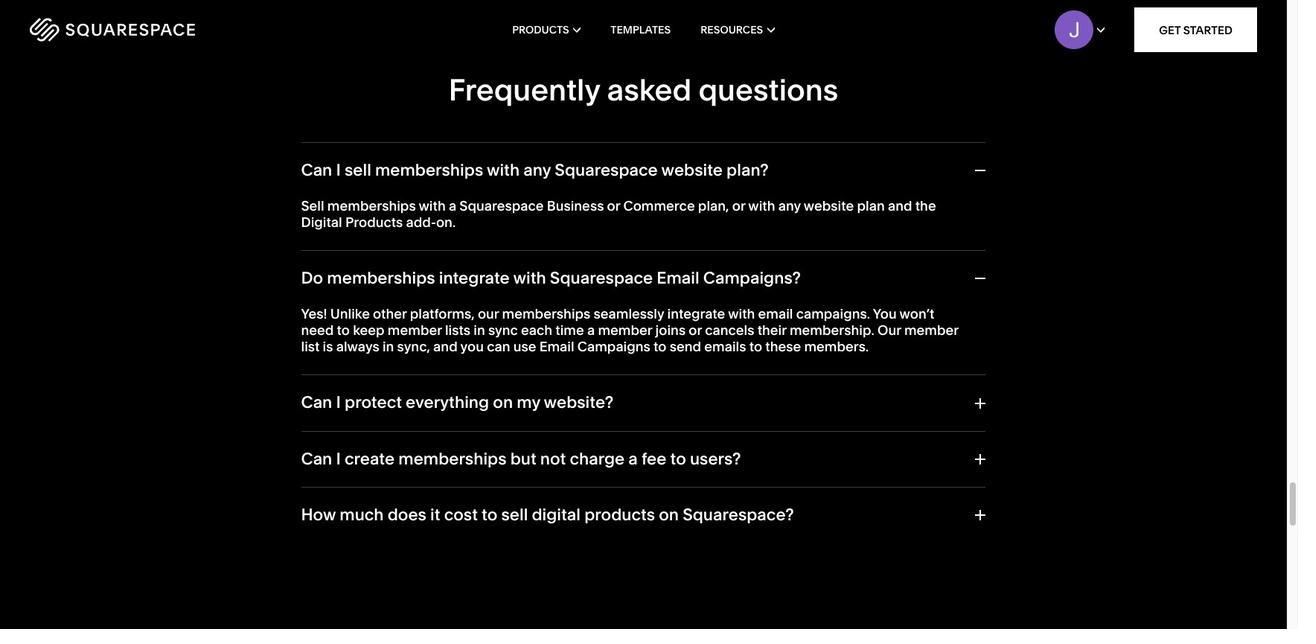 Task type: describe. For each thing, give the bounding box(es) containing it.
2 member from the left
[[598, 322, 653, 339]]

templates link
[[611, 0, 671, 60]]

can for can i sell memberships with any squarespace website plan?
[[301, 160, 332, 180]]

how much does it cost to sell digital products on squarespace?
[[301, 505, 794, 525]]

add-
[[406, 213, 436, 231]]

digital
[[301, 213, 342, 231]]

i for create
[[336, 449, 341, 469]]

plan?
[[727, 160, 769, 180]]

resources
[[701, 23, 763, 36]]

charge
[[570, 449, 625, 469]]

resources button
[[701, 0, 775, 60]]

keep
[[353, 322, 385, 339]]

unlike
[[330, 306, 370, 323]]

get started
[[1160, 23, 1233, 37]]

you
[[461, 338, 484, 355]]

campaigns.
[[797, 306, 871, 323]]

1 horizontal spatial in
[[474, 322, 485, 339]]

yes!
[[301, 306, 327, 323]]

products inside sell memberships with a squarespace business or commerce plan, or with any website plan and the digital products add-on.
[[346, 213, 403, 231]]

products
[[585, 505, 655, 525]]

with inside the yes! unlike other platforms, our memberships seamlessly integrate with email campaigns. you won't need to keep member lists in sync each time a member joins or cancels their membership. our member list is always in sync, and you can use email campaigns to send emails to these members.
[[728, 306, 755, 323]]

memberships inside sell memberships with a squarespace business or commerce plan, or with any website plan and the digital products add-on.
[[328, 197, 416, 214]]

cost
[[444, 505, 478, 525]]

sell
[[301, 197, 324, 214]]

email
[[759, 306, 793, 323]]

create
[[345, 449, 395, 469]]

cancels
[[705, 322, 755, 339]]

my
[[517, 393, 541, 413]]

membership.
[[790, 322, 875, 339]]

much
[[340, 505, 384, 525]]

0 horizontal spatial integrate
[[439, 268, 510, 288]]

a inside sell memberships with a squarespace business or commerce plan, or with any website plan and the digital products add-on.
[[449, 197, 457, 214]]

3 member from the left
[[905, 322, 959, 339]]

do memberships integrate with squarespace email campaigns?
[[301, 268, 801, 288]]

can i sell memberships with any squarespace website plan?
[[301, 160, 769, 180]]

everything
[[406, 393, 489, 413]]

yes! unlike other platforms, our memberships seamlessly integrate with email campaigns. you won't need to keep member lists in sync each time a member joins or cancels their membership. our member list is always in sync, and you can use email campaigns to send emails to these members.
[[301, 306, 959, 355]]

website inside sell memberships with a squarespace business or commerce plan, or with any website plan and the digital products add-on.
[[804, 197, 854, 214]]

to right the fee in the bottom of the page
[[671, 449, 686, 469]]

0 vertical spatial website
[[662, 160, 723, 180]]

any inside sell memberships with a squarespace business or commerce plan, or with any website plan and the digital products add-on.
[[779, 197, 801, 214]]

it
[[431, 505, 441, 525]]

questions
[[699, 71, 839, 108]]

started
[[1184, 23, 1233, 37]]

other
[[373, 306, 407, 323]]

a inside the yes! unlike other platforms, our memberships seamlessly integrate with email campaigns. you won't need to keep member lists in sync each time a member joins or cancels their membership. our member list is always in sync, and you can use email campaigns to send emails to these members.
[[588, 322, 595, 339]]

memberships up the add- at the top of page
[[375, 160, 483, 180]]

do
[[301, 268, 323, 288]]

squarespace?
[[683, 505, 794, 525]]

1 vertical spatial sell
[[502, 505, 528, 525]]

commerce
[[624, 197, 695, 214]]

fee
[[642, 449, 667, 469]]

get
[[1160, 23, 1181, 37]]

to left these
[[750, 338, 763, 355]]

each
[[521, 322, 553, 339]]

0 horizontal spatial any
[[524, 160, 551, 180]]

squarespace for with
[[550, 268, 653, 288]]

templates
[[611, 23, 671, 36]]

plan,
[[698, 197, 730, 214]]

how
[[301, 505, 336, 525]]

time
[[556, 322, 584, 339]]

use
[[514, 338, 537, 355]]

always
[[336, 338, 380, 355]]

memberships down can i protect everything on my website?
[[399, 449, 507, 469]]

website?
[[544, 393, 614, 413]]

i for protect
[[336, 393, 341, 413]]

won't
[[900, 306, 935, 323]]

can i protect everything on my website?
[[301, 393, 614, 413]]

is
[[323, 338, 333, 355]]

but
[[511, 449, 537, 469]]



Task type: vqa. For each thing, say whether or not it's contained in the screenshot.
Can I sell memberships with any Squarespace website plan?
yes



Task type: locate. For each thing, give the bounding box(es) containing it.
email inside the yes! unlike other platforms, our memberships seamlessly integrate with email campaigns. you won't need to keep member lists in sync each time a member joins or cancels their membership. our member list is always in sync, and you can use email campaigns to send emails to these members.
[[540, 338, 575, 355]]

0 vertical spatial email
[[657, 268, 700, 288]]

to left send
[[654, 338, 667, 355]]

squarespace
[[555, 160, 658, 180], [460, 197, 544, 214], [550, 268, 653, 288]]

sell
[[345, 160, 371, 180], [502, 505, 528, 525]]

0 horizontal spatial email
[[540, 338, 575, 355]]

0 vertical spatial sell
[[345, 160, 371, 180]]

2 vertical spatial squarespace
[[550, 268, 653, 288]]

integrate
[[439, 268, 510, 288], [668, 306, 726, 323]]

frequently asked questions
[[449, 71, 839, 108]]

members.
[[805, 338, 869, 355]]

any
[[524, 160, 551, 180], [779, 197, 801, 214]]

0 vertical spatial any
[[524, 160, 551, 180]]

a left the fee in the bottom of the page
[[629, 449, 638, 469]]

1 horizontal spatial sell
[[502, 505, 528, 525]]

in right lists
[[474, 322, 485, 339]]

email up joins in the right of the page
[[657, 268, 700, 288]]

member left lists
[[388, 322, 442, 339]]

these
[[766, 338, 801, 355]]

sell memberships with a squarespace business or commerce plan, or with any website plan and the digital products add-on.
[[301, 197, 937, 231]]

1 horizontal spatial any
[[779, 197, 801, 214]]

2 can from the top
[[301, 393, 332, 413]]

and inside sell memberships with a squarespace business or commerce plan, or with any website plan and the digital products add-on.
[[888, 197, 913, 214]]

squarespace down can i sell memberships with any squarespace website plan?
[[460, 197, 544, 214]]

seamlessly
[[594, 306, 665, 323]]

products left the add- at the top of page
[[346, 213, 403, 231]]

integrate up send
[[668, 306, 726, 323]]

0 horizontal spatial and
[[434, 338, 458, 355]]

sync
[[489, 322, 518, 339]]

0 vertical spatial integrate
[[439, 268, 510, 288]]

squarespace up seamlessly
[[550, 268, 653, 288]]

list
[[301, 338, 320, 355]]

integrate inside the yes! unlike other platforms, our memberships seamlessly integrate with email campaigns. you won't need to keep member lists in sync each time a member joins or cancels their membership. our member list is always in sync, and you can use email campaigns to send emails to these members.
[[668, 306, 726, 323]]

frequently
[[449, 71, 600, 108]]

in
[[474, 322, 485, 339], [383, 338, 394, 355]]

products button
[[513, 0, 581, 60]]

0 horizontal spatial in
[[383, 338, 394, 355]]

digital
[[532, 505, 581, 525]]

2 horizontal spatial member
[[905, 322, 959, 339]]

3 can from the top
[[301, 449, 332, 469]]

asked
[[607, 71, 692, 108]]

and inside the yes! unlike other platforms, our memberships seamlessly integrate with email campaigns. you won't need to keep member lists in sync each time a member joins or cancels their membership. our member list is always in sync, and you can use email campaigns to send emails to these members.
[[434, 338, 458, 355]]

2 horizontal spatial or
[[733, 197, 746, 214]]

i up digital
[[336, 160, 341, 180]]

1 horizontal spatial member
[[598, 322, 653, 339]]

1 horizontal spatial website
[[804, 197, 854, 214]]

protect
[[345, 393, 402, 413]]

2 i from the top
[[336, 393, 341, 413]]

1 horizontal spatial on
[[659, 505, 679, 525]]

products
[[513, 23, 569, 36], [346, 213, 403, 231]]

in left sync,
[[383, 338, 394, 355]]

can i create memberships but not charge a fee to users?
[[301, 449, 741, 469]]

1 vertical spatial can
[[301, 393, 332, 413]]

member
[[388, 322, 442, 339], [598, 322, 653, 339], [905, 322, 959, 339]]

lists
[[445, 322, 471, 339]]

and left the you
[[434, 338, 458, 355]]

2 vertical spatial i
[[336, 449, 341, 469]]

1 vertical spatial products
[[346, 213, 403, 231]]

emails
[[705, 338, 747, 355]]

users?
[[690, 449, 741, 469]]

campaigns
[[578, 338, 651, 355]]

memberships right sell
[[328, 197, 416, 214]]

memberships down "do memberships integrate with squarespace email campaigns?"
[[502, 306, 591, 323]]

squarespace for a
[[460, 197, 544, 214]]

to right cost
[[482, 505, 498, 525]]

or
[[607, 197, 621, 214], [733, 197, 746, 214], [689, 322, 702, 339]]

on
[[493, 393, 513, 413], [659, 505, 679, 525]]

send
[[670, 338, 702, 355]]

0 horizontal spatial member
[[388, 322, 442, 339]]

1 horizontal spatial integrate
[[668, 306, 726, 323]]

products up frequently
[[513, 23, 569, 36]]

0 vertical spatial i
[[336, 160, 341, 180]]

1 can from the top
[[301, 160, 332, 180]]

i left create
[[336, 449, 341, 469]]

i
[[336, 160, 341, 180], [336, 393, 341, 413], [336, 449, 341, 469]]

on left my
[[493, 393, 513, 413]]

0 vertical spatial on
[[493, 393, 513, 413]]

our
[[478, 306, 499, 323]]

with
[[487, 160, 520, 180], [419, 197, 446, 214], [749, 197, 776, 214], [513, 268, 546, 288], [728, 306, 755, 323]]

not
[[541, 449, 566, 469]]

memberships
[[375, 160, 483, 180], [328, 197, 416, 214], [327, 268, 435, 288], [502, 306, 591, 323], [399, 449, 507, 469]]

and left the
[[888, 197, 913, 214]]

2 horizontal spatial a
[[629, 449, 638, 469]]

0 vertical spatial and
[[888, 197, 913, 214]]

squarespace up sell memberships with a squarespace business or commerce plan, or with any website plan and the digital products add-on.
[[555, 160, 658, 180]]

get started link
[[1135, 7, 1258, 52]]

products inside button
[[513, 23, 569, 36]]

our
[[878, 322, 902, 339]]

website
[[662, 160, 723, 180], [804, 197, 854, 214]]

1 vertical spatial a
[[588, 322, 595, 339]]

email
[[657, 268, 700, 288], [540, 338, 575, 355]]

you
[[873, 306, 897, 323]]

member right our
[[905, 322, 959, 339]]

or right business
[[607, 197, 621, 214]]

1 vertical spatial any
[[779, 197, 801, 214]]

business
[[547, 197, 604, 214]]

0 vertical spatial squarespace
[[555, 160, 658, 180]]

1 horizontal spatial email
[[657, 268, 700, 288]]

need
[[301, 322, 334, 339]]

1 vertical spatial website
[[804, 197, 854, 214]]

0 vertical spatial a
[[449, 197, 457, 214]]

3 i from the top
[[336, 449, 341, 469]]

campaigns?
[[704, 268, 801, 288]]

to right is
[[337, 322, 350, 339]]

can
[[301, 160, 332, 180], [301, 393, 332, 413], [301, 449, 332, 469]]

can
[[487, 338, 510, 355]]

i for sell
[[336, 160, 341, 180]]

2 vertical spatial a
[[629, 449, 638, 469]]

website up plan,
[[662, 160, 723, 180]]

1 vertical spatial i
[[336, 393, 341, 413]]

memberships up other
[[327, 268, 435, 288]]

a right the add- at the top of page
[[449, 197, 457, 214]]

does
[[388, 505, 427, 525]]

1 vertical spatial integrate
[[668, 306, 726, 323]]

1 vertical spatial email
[[540, 338, 575, 355]]

1 vertical spatial squarespace
[[460, 197, 544, 214]]

1 horizontal spatial and
[[888, 197, 913, 214]]

i left protect
[[336, 393, 341, 413]]

can for can i protect everything on my website?
[[301, 393, 332, 413]]

memberships inside the yes! unlike other platforms, our memberships seamlessly integrate with email campaigns. you won't need to keep member lists in sync each time a member joins or cancels their membership. our member list is always in sync, and you can use email campaigns to send emails to these members.
[[502, 306, 591, 323]]

1 horizontal spatial products
[[513, 23, 569, 36]]

0 horizontal spatial or
[[607, 197, 621, 214]]

squarespace logo link
[[30, 18, 275, 42]]

can for can i create memberships but not charge a fee to users?
[[301, 449, 332, 469]]

or right joins in the right of the page
[[689, 322, 702, 339]]

1 horizontal spatial or
[[689, 322, 702, 339]]

to
[[337, 322, 350, 339], [654, 338, 667, 355], [750, 338, 763, 355], [671, 449, 686, 469], [482, 505, 498, 525]]

0 horizontal spatial products
[[346, 213, 403, 231]]

on right products
[[659, 505, 679, 525]]

a right time
[[588, 322, 595, 339]]

squarespace inside sell memberships with a squarespace business or commerce plan, or with any website plan and the digital products add-on.
[[460, 197, 544, 214]]

can left protect
[[301, 393, 332, 413]]

and
[[888, 197, 913, 214], [434, 338, 458, 355]]

joins
[[656, 322, 686, 339]]

1 vertical spatial and
[[434, 338, 458, 355]]

1 i from the top
[[336, 160, 341, 180]]

member left joins in the right of the page
[[598, 322, 653, 339]]

or right plan,
[[733, 197, 746, 214]]

email right use
[[540, 338, 575, 355]]

a
[[449, 197, 457, 214], [588, 322, 595, 339], [629, 449, 638, 469]]

or inside the yes! unlike other platforms, our memberships seamlessly integrate with email campaigns. you won't need to keep member lists in sync each time a member joins or cancels their membership. our member list is always in sync, and you can use email campaigns to send emails to these members.
[[689, 322, 702, 339]]

integrate up our
[[439, 268, 510, 288]]

can left create
[[301, 449, 332, 469]]

0 vertical spatial products
[[513, 23, 569, 36]]

0 horizontal spatial website
[[662, 160, 723, 180]]

0 horizontal spatial on
[[493, 393, 513, 413]]

sync,
[[397, 338, 430, 355]]

on.
[[436, 213, 456, 231]]

squarespace logo image
[[30, 18, 195, 42]]

can up sell
[[301, 160, 332, 180]]

the
[[916, 197, 937, 214]]

0 horizontal spatial a
[[449, 197, 457, 214]]

platforms,
[[410, 306, 475, 323]]

2 vertical spatial can
[[301, 449, 332, 469]]

0 vertical spatial can
[[301, 160, 332, 180]]

website left plan
[[804, 197, 854, 214]]

1 vertical spatial on
[[659, 505, 679, 525]]

plan
[[858, 197, 885, 214]]

1 member from the left
[[388, 322, 442, 339]]

their
[[758, 322, 787, 339]]

1 horizontal spatial a
[[588, 322, 595, 339]]

0 horizontal spatial sell
[[345, 160, 371, 180]]



